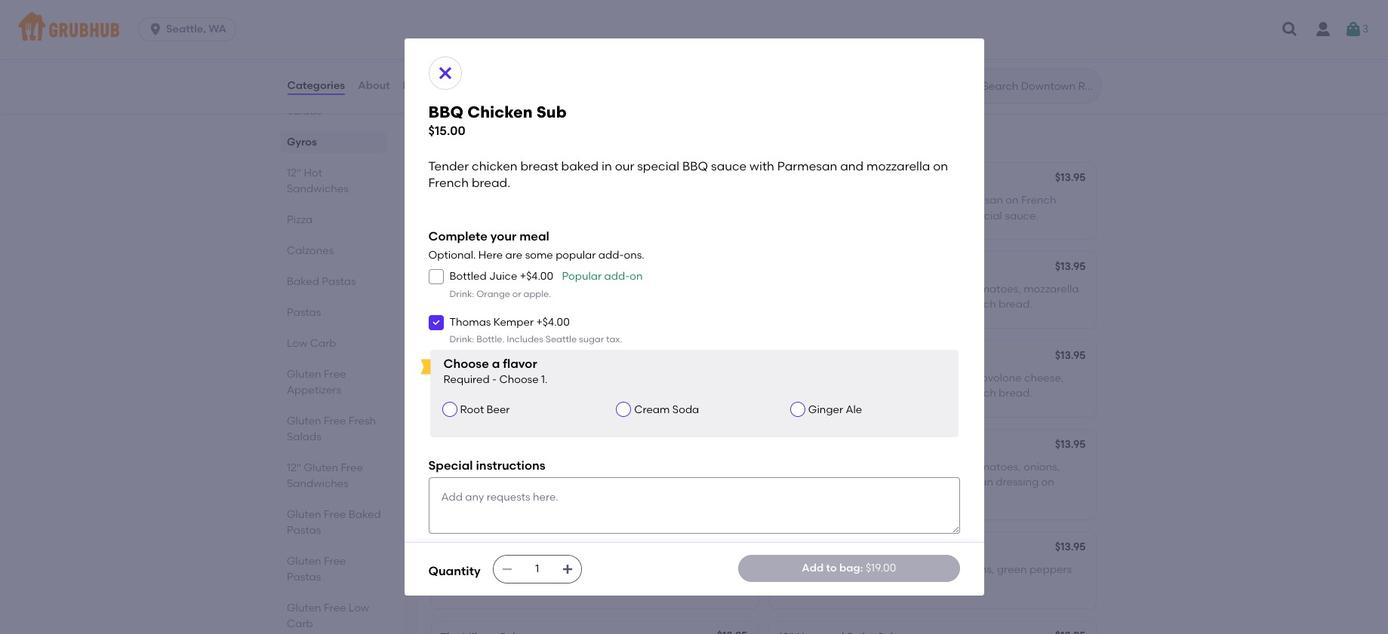 Task type: describe. For each thing, give the bounding box(es) containing it.
1 vertical spatial sandwiches
[[286, 183, 348, 195]]

lightly
[[540, 564, 570, 577]]

chicken for breast
[[472, 159, 518, 173]]

and inside mozzarella, tomatoes, onions, mushrooms, green peppers and italian dressing on french bread.
[[779, 579, 799, 592]]

gluten for gluten free baked pastas
[[286, 509, 321, 522]]

bread. inside tender chicken, roasted red peppers, provolone cheese, creamy pesto and mixed greens on french bread.
[[999, 388, 1032, 400]]

meatball
[[779, 173, 825, 186]]

sauce inside canadian bacon, pepperoni, salami, tomatoes, mozzarella and our homemade pizza sauce on french bread.
[[912, 299, 943, 311]]

provolone
[[971, 372, 1022, 385]]

sauce. inside eggplant, mozzarella and parmesan on french bread with our homemade romio's special sauce.
[[609, 299, 643, 311]]

peppers inside thinly sliced sirloin, lightly marinated with onions, green peppers and melted swiss cheese on french bread.
[[440, 579, 483, 592]]

mozzarella inside canadian bacon, pepperoni, salami, tomatoes, onions, mozzarella cheese and homemade italian dressing on french bread.
[[779, 476, 834, 489]]

$15.00 inside bbq chicken sub $15.00
[[428, 124, 465, 138]]

Special instructions text field
[[428, 478, 960, 534]]

creamy
[[779, 388, 818, 400]]

seattle
[[546, 335, 577, 345]]

tzatziki
[[486, 67, 522, 80]]

french inside baked meatballs, mozzarella and parmesan on french bread with our homemade romio's special sauce.
[[1021, 194, 1056, 207]]

our inside tender chicken breast baked in our special bbq sauce with parmesan and mozzarella on french bread.
[[615, 159, 634, 173]]

meatball parmesan sub
[[779, 173, 903, 186]]

low inside gluten free low carb
[[348, 602, 369, 615]]

a
[[492, 357, 500, 371]]

tomato
[[495, 351, 535, 364]]

gluten inside 12" gluten free sandwiches
[[303, 462, 338, 475]]

onions, inside mozzarella, tomatoes, onions, mushrooms, green peppers and italian dressing on french bread.
[[893, 564, 929, 577]]

mushrooms, inside mixed greens, tomatoes, onions, mushrooms, black olives, feta and tzatziki sauce.
[[607, 52, 670, 64]]

peppers inside mozzarella, tomatoes, onions, mushrooms, green peppers and italian dressing on french bread.
[[1029, 564, 1072, 577]]

tender chicken breast baked in our special bbq sauce with parmesan and mozzarella on french bread.
[[428, 159, 951, 190]]

juice
[[489, 271, 517, 283]]

baked for baked meatballs, mozzarella and parmesan on french bread with our homemade romio's special sauce.
[[779, 194, 811, 207]]

gluten free low carb
[[286, 602, 369, 631]]

drink: inside thomas kemper + $4.00 drink: bottle. includes seattle sugar tax.
[[449, 335, 474, 345]]

canadian bacon, pepperoni, salami, tomatoes, mozzarella and our homemade pizza sauce on french bread.
[[779, 283, 1079, 311]]

$4.00 for juice
[[526, 271, 553, 283]]

mozzarella inside sliced roma tomatoes, fresh mozzarella cheese, homemade italian dressing and mixed greens.
[[589, 372, 645, 385]]

pepperoni, for homemade
[[871, 461, 927, 474]]

tax.
[[606, 335, 622, 345]]

steak
[[527, 543, 557, 555]]

apple.
[[524, 289, 551, 299]]

with inside baked meatballs, mozzarella and parmesan on french bread with our homemade romio's special sauce.
[[812, 210, 834, 222]]

sliced roma tomatoes, fresh mozzarella cheese, homemade italian dressing and mixed greens.
[[440, 372, 687, 400]]

bottle.
[[476, 335, 505, 345]]

1 vertical spatial 12"
[[286, 167, 301, 180]]

cheese, inside tender chicken, roasted red peppers, provolone cheese, creamy pesto and mixed greens on french bread.
[[1024, 372, 1064, 385]]

about button
[[357, 59, 391, 113]]

parmesan inside eggplant, mozzarella and parmesan on french bread with our homemade romio's special sauce.
[[573, 283, 625, 296]]

marinated
[[573, 564, 627, 577]]

mozzarella inside canadian bacon, pepperoni, salami, tomatoes, mozzarella and our homemade pizza sauce on french bread.
[[1024, 283, 1079, 296]]

sirloin,
[[505, 564, 537, 577]]

pesto
[[820, 388, 849, 400]]

bbq for bbq chicken sub
[[440, 173, 463, 186]]

12" gluten free sandwiches
[[286, 462, 363, 491]]

greens
[[908, 388, 943, 400]]

homemade inside canadian bacon, pepperoni, salami, tomatoes, mozzarella and our homemade pizza sauce on french bread.
[[821, 299, 881, 311]]

popular add-on
[[562, 271, 643, 283]]

feta
[[440, 67, 461, 80]]

bread. inside canadian bacon, pepperoni, salami, tomatoes, onions, mozzarella cheese and homemade italian dressing on french bread.
[[816, 492, 850, 505]]

vegetarian for mozzarella,
[[779, 543, 836, 555]]

tomatoes, inside mozzarella, tomatoes, onions, mushrooms, green peppers and italian dressing on french bread.
[[838, 564, 890, 577]]

0 vertical spatial sandwiches
[[489, 128, 585, 146]]

choose a flavor required - choose 1.
[[443, 357, 548, 387]]

complete your meal optional. here are some popular add-ons.
[[428, 229, 644, 262]]

1 vertical spatial svg image
[[436, 64, 454, 82]]

homemade inside canadian bacon, pepperoni, salami, tomatoes, onions, mozzarella cheese and homemade italian dressing on french bread.
[[899, 476, 959, 489]]

our inside eggplant, mozzarella and parmesan on french bread with our homemade romio's special sauce.
[[440, 299, 457, 311]]

tomatoes, inside mixed greens, tomatoes, onions, mushrooms, black olives, feta and tzatziki sauce.
[[513, 52, 566, 64]]

roasted
[[861, 372, 901, 385]]

carb inside gluten free low carb
[[286, 618, 313, 631]]

parmesan inside baked meatballs, mozzarella and parmesan on french bread with our homemade romio's special sauce.
[[951, 194, 1003, 207]]

1 horizontal spatial $15.00
[[715, 171, 748, 184]]

1 vertical spatial choose
[[499, 374, 539, 387]]

gluten for gluten free pastas
[[286, 556, 321, 568]]

3
[[1362, 23, 1369, 35]]

eggplant, mozzarella and parmesan on french bread with our homemade romio's special sauce.
[[440, 283, 736, 311]]

with inside tender chicken breast baked in our special bbq sauce with parmesan and mozzarella on french bread.
[[750, 159, 774, 173]]

gluten free appetizers
[[286, 368, 346, 397]]

breast
[[520, 159, 558, 173]]

pastas inside gluten free pastas
[[286, 571, 321, 584]]

french inside tender chicken, roasted red peppers, provolone cheese, creamy pesto and mixed greens on french bread.
[[961, 388, 996, 400]]

eggplant
[[440, 262, 488, 275]]

0 vertical spatial low
[[286, 337, 307, 350]]

bacon, for our
[[833, 283, 869, 296]]

black
[[672, 52, 701, 64]]

sub up baked meatballs, mozzarella and parmesan on french bread with our homemade romio's special sauce. at the right of page
[[883, 173, 903, 186]]

gluten for gluten free fresh salads
[[286, 415, 321, 428]]

tender for tender chicken, roasted red peppers, provolone cheese, creamy pesto and mixed greens on french bread.
[[779, 372, 814, 385]]

bread. inside canadian bacon, pepperoni, salami, tomatoes, mozzarella and our homemade pizza sauce on french bread.
[[999, 299, 1032, 311]]

bacon, for cheese
[[833, 461, 869, 474]]

popular
[[556, 249, 596, 262]]

tender chicken breast, marinara sauce, onions, parmesan and mozzarella cheese on french bread. button
[[431, 430, 757, 520]]

canadian for mozzarella
[[779, 461, 830, 474]]

add to bag: $19.00
[[802, 562, 896, 575]]

bread. inside tender chicken breast baked in our special bbq sauce with parmesan and mozzarella on french bread.
[[472, 176, 510, 190]]

on inside eggplant, mozzarella and parmesan on french bread with our homemade romio's special sauce.
[[628, 283, 641, 296]]

baked for baked pastas
[[286, 276, 319, 288]]

sliced
[[440, 372, 471, 385]]

$19.00
[[866, 562, 896, 575]]

and inside canadian bacon, pepperoni, salami, tomatoes, mozzarella and our homemade pizza sauce on french bread.
[[779, 299, 799, 311]]

appetizers
[[286, 384, 341, 397]]

salami, for italian
[[930, 461, 966, 474]]

parmesan inside tender chicken breast, marinara sauce, onions, parmesan and mozzarella cheese on french bread.
[[684, 461, 736, 474]]

cream
[[634, 404, 670, 416]]

kemper
[[494, 316, 534, 329]]

$13.95 for canadian bacon, pepperoni, salami, tomatoes, mozzarella and our homemade pizza sauce on french bread.
[[1055, 260, 1086, 273]]

gluten free baked pastas
[[286, 509, 381, 537]]

free for fresh
[[323, 415, 346, 428]]

greens.
[[640, 388, 677, 400]]

gluten for gluten free appetizers
[[286, 368, 321, 381]]

chicken for bbq chicken sub
[[466, 173, 508, 186]]

fresh
[[348, 415, 376, 428]]

meatballs,
[[814, 194, 868, 207]]

bread inside eggplant, mozzarella and parmesan on french bread with our homemade romio's special sauce.
[[681, 283, 712, 296]]

dressing for fresh
[[538, 388, 581, 400]]

some
[[525, 249, 553, 262]]

mozzarella, tomatoes, onions, mushrooms, green peppers and italian dressing on french bread.
[[779, 564, 1072, 592]]

bbq for bbq chicken sub $15.00
[[428, 103, 464, 122]]

pizza
[[286, 214, 312, 226]]

mixed for greens.
[[606, 388, 637, 400]]

italian inside canadian bacon, pepperoni, salami, tomatoes, onions, mozzarella cheese and homemade italian dressing on french bread.
[[961, 476, 993, 489]]

italian for mushrooms,
[[801, 579, 834, 592]]

dressing inside canadian bacon, pepperoni, salami, tomatoes, onions, mozzarella cheese and homemade italian dressing on french bread.
[[996, 476, 1039, 489]]

sauce. inside mixed greens, tomatoes, onions, mushrooms, black olives, feta and tzatziki sauce.
[[524, 67, 558, 80]]

canadian for and
[[779, 283, 830, 296]]

peppers,
[[923, 372, 968, 385]]

french inside tender chicken breast, marinara sauce, onions, parmesan and mozzarella cheese on french bread.
[[576, 476, 611, 489]]

required
[[443, 374, 490, 387]]

instructions
[[476, 459, 546, 473]]

meal
[[519, 229, 549, 243]]

salads inside gluten free fresh salads
[[286, 431, 321, 444]]

olives,
[[703, 52, 734, 64]]

add
[[802, 562, 824, 575]]

svg image down marinated philly steak sub
[[501, 564, 513, 576]]

quantity
[[428, 565, 481, 579]]

0 horizontal spatial 12" hot sandwiches
[[286, 167, 348, 195]]

ale
[[846, 404, 862, 416]]

thinly
[[440, 564, 470, 577]]

our inside baked meatballs, mozzarella and parmesan on french bread with our homemade romio's special sauce.
[[836, 210, 853, 222]]

includes
[[507, 335, 543, 345]]

seattle, wa
[[166, 23, 226, 35]]

sub up lightly
[[560, 543, 579, 555]]

chicken,
[[816, 372, 859, 385]]

sauce. inside baked meatballs, mozzarella and parmesan on french bread with our homemade romio's special sauce.
[[1005, 210, 1039, 222]]

bread. inside thinly sliced sirloin, lightly marinated with onions, green peppers and melted swiss cheese on french bread.
[[669, 579, 703, 592]]

sub up "meal"
[[511, 173, 531, 186]]

bread inside baked meatballs, mozzarella and parmesan on french bread with our homemade romio's special sauce.
[[779, 210, 810, 222]]

root beer
[[460, 404, 510, 416]]

romio's inside eggplant, mozzarella and parmesan on french bread with our homemade romio's special sauce.
[[522, 299, 567, 311]]

tomatoes, inside canadian bacon, pepperoni, salami, tomatoes, onions, mozzarella cheese and homemade italian dressing on french bread.
[[969, 461, 1021, 474]]

bottled
[[449, 271, 487, 283]]

complete
[[428, 229, 488, 243]]

cheese inside canadian bacon, pepperoni, salami, tomatoes, onions, mozzarella cheese and homemade italian dressing on french bread.
[[836, 476, 873, 489]]

roma for tomatoes,
[[474, 372, 504, 385]]

optional.
[[428, 249, 476, 262]]

on inside tender chicken, roasted red peppers, provolone cheese, creamy pesto and mixed greens on french bread.
[[945, 388, 959, 400]]

Search Downtown Romio's Pizza and Pasta search field
[[981, 79, 1096, 94]]

$4.00 for kemper
[[543, 316, 570, 329]]

tomatoes, inside canadian bacon, pepperoni, salami, tomatoes, mozzarella and our homemade pizza sauce on french bread.
[[969, 283, 1021, 296]]

drink: orange or apple.
[[449, 289, 551, 299]]

on inside mozzarella, tomatoes, onions, mushrooms, green peppers and italian dressing on french bread.
[[882, 579, 895, 592]]

0 vertical spatial 12"
[[428, 128, 453, 146]]

vegetarian gyro
[[440, 30, 526, 43]]

tomatoes, inside sliced roma tomatoes, fresh mozzarella cheese, homemade italian dressing and mixed greens.
[[507, 372, 559, 385]]

italian for fresh
[[503, 388, 535, 400]]

chicken for bbq chicken sub $15.00
[[467, 103, 533, 122]]

marinated philly steak sub
[[440, 543, 579, 555]]

sliced
[[473, 564, 503, 577]]

tender for tender chicken breast, marinara sauce, onions, parmesan and mozzarella cheese on french bread.
[[440, 461, 476, 474]]

bottled juice + $4.00
[[449, 271, 553, 283]]

salami, for sauce
[[930, 283, 966, 296]]

and inside tender chicken breast baked in our special bbq sauce with parmesan and mozzarella on french bread.
[[840, 159, 864, 173]]

mozzarella inside tender chicken breast, marinara sauce, onions, parmesan and mozzarella cheese on french bread.
[[463, 476, 519, 489]]

in
[[602, 159, 612, 173]]

svg image down optional.
[[431, 273, 440, 282]]

gluten for gluten free low carb
[[286, 602, 321, 615]]

root
[[460, 404, 484, 416]]

sandwiches inside 12" gluten free sandwiches
[[286, 478, 348, 491]]

cheese, inside sliced roma tomatoes, fresh mozzarella cheese, homemade italian dressing and mixed greens.
[[647, 372, 687, 385]]

free inside 12" gluten free sandwiches
[[340, 462, 363, 475]]

vegetarian sub
[[779, 543, 859, 555]]

1 drink: from the top
[[449, 289, 474, 299]]

mozzarella inside baked meatballs, mozzarella and parmesan on french bread with our homemade romio's special sauce.
[[870, 194, 925, 207]]

pastas inside gluten free baked pastas
[[286, 525, 321, 537]]

seattle,
[[166, 23, 206, 35]]

beer
[[487, 404, 510, 416]]

and inside baked meatballs, mozzarella and parmesan on french bread with our homemade romio's special sauce.
[[928, 194, 948, 207]]

gluten free fresh salads
[[286, 415, 376, 444]]

eggplant,
[[440, 283, 490, 296]]

on inside baked meatballs, mozzarella and parmesan on french bread with our homemade romio's special sauce.
[[1006, 194, 1019, 207]]

0 vertical spatial carb
[[310, 337, 336, 350]]

add- inside complete your meal optional. here are some popular add-ons.
[[598, 249, 624, 262]]

with inside eggplant, mozzarella and parmesan on french bread with our homemade romio's special sauce.
[[715, 283, 736, 296]]

categories
[[287, 79, 345, 92]]



Task type: locate. For each thing, give the bounding box(es) containing it.
sub up add to bag: $19.00
[[839, 543, 859, 555]]

on inside tender chicken breast baked in our special bbq sauce with parmesan and mozzarella on french bread.
[[933, 159, 948, 173]]

parmesan
[[777, 159, 837, 173], [828, 173, 880, 186], [951, 194, 1003, 207], [490, 262, 543, 275], [573, 283, 625, 296], [684, 461, 736, 474]]

0 vertical spatial chicken
[[467, 103, 533, 122]]

12" down 'gyros'
[[286, 167, 301, 180]]

$4.00 up seattle
[[543, 316, 570, 329]]

2 horizontal spatial italian
[[961, 476, 993, 489]]

free inside gluten free fresh salads
[[323, 415, 346, 428]]

baked down meatball
[[779, 194, 811, 207]]

0 vertical spatial italian
[[503, 388, 535, 400]]

and
[[464, 67, 484, 80], [840, 159, 864, 173], [928, 194, 948, 207], [550, 283, 571, 296], [779, 299, 799, 311], [583, 388, 603, 400], [851, 388, 872, 400], [440, 476, 461, 489], [876, 476, 896, 489], [485, 579, 506, 592], [779, 579, 799, 592]]

pastas up gluten free pastas
[[286, 525, 321, 537]]

hot
[[457, 128, 485, 146], [303, 167, 322, 180]]

0 vertical spatial add-
[[598, 249, 624, 262]]

$15.00 down reviews button at left top
[[428, 124, 465, 138]]

chicken
[[472, 159, 518, 173], [478, 461, 518, 474]]

0 vertical spatial $15.00
[[428, 124, 465, 138]]

gyro
[[501, 30, 526, 43]]

1 pepperoni, from the top
[[871, 283, 927, 296]]

tender down bbq chicken sub $15.00
[[428, 159, 469, 173]]

1 canadian from the top
[[779, 283, 830, 296]]

categories button
[[286, 59, 346, 113]]

add- up popular add-on
[[598, 249, 624, 262]]

bread
[[779, 210, 810, 222], [681, 283, 712, 296]]

1 vertical spatial 12" hot sandwiches
[[286, 167, 348, 195]]

$4.00 inside thomas kemper + $4.00 drink: bottle. includes seattle sugar tax.
[[543, 316, 570, 329]]

carb up 'gluten free appetizers'
[[310, 337, 336, 350]]

1 vertical spatial tender
[[779, 372, 814, 385]]

sauce.
[[524, 67, 558, 80], [1005, 210, 1039, 222], [609, 299, 643, 311]]

0 horizontal spatial vegetarian
[[440, 30, 498, 43]]

on inside canadian bacon, pepperoni, salami, tomatoes, onions, mozzarella cheese and homemade italian dressing on french bread.
[[1041, 476, 1054, 489]]

svg image
[[1281, 20, 1299, 38], [148, 22, 163, 37], [431, 273, 440, 282], [431, 319, 440, 328], [501, 564, 513, 576], [561, 564, 573, 576]]

cheese inside tender chicken breast, marinara sauce, onions, parmesan and mozzarella cheese on french bread.
[[521, 476, 558, 489]]

12" inside 12" gluten free sandwiches
[[286, 462, 301, 475]]

1 vertical spatial +
[[536, 316, 543, 329]]

gluten inside gluten free low carb
[[286, 602, 321, 615]]

romio's
[[918, 210, 963, 222], [522, 299, 567, 311]]

bread. inside mozzarella, tomatoes, onions, mushrooms, green peppers and italian dressing on french bread.
[[935, 579, 969, 592]]

0 vertical spatial 12" hot sandwiches
[[428, 128, 585, 146]]

svg image left seattle, in the left of the page
[[148, 22, 163, 37]]

$13.95 for sliced roma tomatoes, fresh mozzarella cheese, homemade italian dressing and mixed greens.
[[717, 349, 748, 362]]

1 vertical spatial dressing
[[996, 476, 1039, 489]]

0 horizontal spatial choose
[[443, 357, 489, 371]]

mozzarella inside tender chicken breast baked in our special bbq sauce with parmesan and mozzarella on french bread.
[[867, 159, 930, 173]]

bacon, inside canadian bacon, pepperoni, salami, tomatoes, mozzarella and our homemade pizza sauce on french bread.
[[833, 283, 869, 296]]

0 horizontal spatial mixed
[[606, 388, 637, 400]]

0 horizontal spatial peppers
[[440, 579, 483, 592]]

tender chicken, roasted red peppers, provolone cheese, creamy pesto and mixed greens on french bread.
[[779, 372, 1064, 400]]

chicken down tzatziki at the top left of page
[[467, 103, 533, 122]]

0 horizontal spatial special
[[570, 299, 607, 311]]

salads
[[286, 105, 321, 118], [286, 431, 321, 444]]

our inside canadian bacon, pepperoni, salami, tomatoes, mozzarella and our homemade pizza sauce on french bread.
[[801, 299, 818, 311]]

onions, inside mixed greens, tomatoes, onions, mushrooms, black olives, feta and tzatziki sauce.
[[568, 52, 604, 64]]

$13.95 for tender chicken, roasted red peppers, provolone cheese, creamy pesto and mixed greens on french bread.
[[1055, 349, 1086, 362]]

2 horizontal spatial baked
[[779, 194, 811, 207]]

12" hot sandwiches down 'gyros'
[[286, 167, 348, 195]]

ginger
[[808, 404, 843, 416]]

mixed
[[440, 52, 471, 64]]

sub up breast
[[536, 103, 567, 122]]

0 vertical spatial mushrooms,
[[607, 52, 670, 64]]

tender for tender chicken breast baked in our special bbq sauce with parmesan and mozzarella on french bread.
[[428, 159, 469, 173]]

2 vertical spatial 12"
[[286, 462, 301, 475]]

chicken inside tender chicken breast, marinara sauce, onions, parmesan and mozzarella cheese on french bread.
[[478, 461, 518, 474]]

bbq
[[428, 103, 464, 122], [682, 159, 708, 173], [440, 173, 463, 186]]

chicken left breast
[[466, 173, 508, 186]]

mixed up the cream
[[606, 388, 637, 400]]

0 vertical spatial salami,
[[930, 283, 966, 296]]

mozzarella inside eggplant, mozzarella and parmesan on french bread with our homemade romio's special sauce.
[[492, 283, 548, 296]]

0 vertical spatial choose
[[443, 357, 489, 371]]

on inside canadian bacon, pepperoni, salami, tomatoes, mozzarella and our homemade pizza sauce on french bread.
[[945, 299, 958, 311]]

3 button
[[1344, 16, 1369, 43]]

1 horizontal spatial +
[[536, 316, 543, 329]]

0 vertical spatial tender
[[428, 159, 469, 173]]

$13.95 for mozzarella, tomatoes, onions, mushrooms, green peppers and italian dressing on french bread.
[[1055, 541, 1086, 554]]

0 vertical spatial vegetarian
[[440, 30, 498, 43]]

hot down 'gyros'
[[303, 167, 322, 180]]

2 salami, from the top
[[930, 461, 966, 474]]

cheese
[[521, 476, 558, 489], [836, 476, 873, 489], [577, 579, 614, 592]]

hot up bbq chicken sub
[[457, 128, 485, 146]]

1 vertical spatial bread
[[681, 283, 712, 296]]

free for baked
[[323, 509, 346, 522]]

0 vertical spatial +
[[520, 271, 526, 283]]

2 mixed from the left
[[874, 388, 906, 400]]

dressing inside sliced roma tomatoes, fresh mozzarella cheese, homemade italian dressing and mixed greens.
[[538, 388, 581, 400]]

1 vertical spatial sauce.
[[1005, 210, 1039, 222]]

1 vertical spatial $4.00
[[543, 316, 570, 329]]

1 horizontal spatial baked
[[348, 509, 381, 522]]

and inside sliced roma tomatoes, fresh mozzarella cheese, homemade italian dressing and mixed greens.
[[583, 388, 603, 400]]

0 vertical spatial romio's
[[918, 210, 963, 222]]

2 vertical spatial sauce.
[[609, 299, 643, 311]]

ginger ale
[[808, 404, 862, 416]]

2 salads from the top
[[286, 431, 321, 444]]

gluten down 12" gluten free sandwiches
[[286, 509, 321, 522]]

baked meatballs, mozzarella and parmesan on french bread with our homemade romio's special sauce.
[[779, 194, 1056, 222]]

and inside eggplant, mozzarella and parmesan on french bread with our homemade romio's special sauce.
[[550, 283, 571, 296]]

1 vertical spatial roma
[[474, 372, 504, 385]]

1 green from the left
[[693, 564, 722, 577]]

thinly sliced sirloin, lightly marinated with onions, green peppers and melted swiss cheese on french bread.
[[440, 564, 722, 592]]

french inside mozzarella, tomatoes, onions, mushrooms, green peppers and italian dressing on french bread.
[[897, 579, 932, 592]]

1 vertical spatial carb
[[286, 618, 313, 631]]

1 horizontal spatial romio's
[[918, 210, 963, 222]]

2 vertical spatial sandwiches
[[286, 478, 348, 491]]

chicken
[[467, 103, 533, 122], [466, 173, 508, 186]]

0 horizontal spatial cheese
[[521, 476, 558, 489]]

chicken inside tender chicken breast baked in our special bbq sauce with parmesan and mozzarella on french bread.
[[472, 159, 518, 173]]

mixed greens, tomatoes, onions, mushrooms, black olives, feta and tzatziki sauce.
[[440, 52, 734, 80]]

low carb
[[286, 337, 336, 350]]

-
[[492, 374, 497, 387]]

orange
[[476, 289, 510, 299]]

sandwiches
[[489, 128, 585, 146], [286, 183, 348, 195], [286, 478, 348, 491]]

gluten up appetizers
[[286, 368, 321, 381]]

green inside mozzarella, tomatoes, onions, mushrooms, green peppers and italian dressing on french bread.
[[997, 564, 1027, 577]]

bread. inside tender chicken breast, marinara sauce, onions, parmesan and mozzarella cheese on french bread.
[[614, 476, 647, 489]]

12" down reviews button at left top
[[428, 128, 453, 146]]

italian inside mozzarella, tomatoes, onions, mushrooms, green peppers and italian dressing on french bread.
[[801, 579, 834, 592]]

choose up required
[[443, 357, 489, 371]]

breast,
[[520, 461, 556, 474]]

roma
[[462, 351, 493, 364], [474, 372, 504, 385]]

gluten down gluten free fresh salads
[[303, 462, 338, 475]]

baked down calzones
[[286, 276, 319, 288]]

0 horizontal spatial italian
[[503, 388, 535, 400]]

$4.00 up apple.
[[526, 271, 553, 283]]

vegetarian for mixed
[[440, 30, 498, 43]]

0 horizontal spatial dressing
[[538, 388, 581, 400]]

canadian inside canadian bacon, pepperoni, salami, tomatoes, mozzarella and our homemade pizza sauce on french bread.
[[779, 283, 830, 296]]

bbq chicken sub $15.00
[[428, 103, 567, 138]]

1 horizontal spatial low
[[348, 602, 369, 615]]

sauce,
[[609, 461, 643, 474]]

free up appetizers
[[323, 368, 346, 381]]

choose down flavor at the left of the page
[[499, 374, 539, 387]]

baked pastas
[[286, 276, 356, 288]]

free for pastas
[[323, 556, 346, 568]]

french inside canadian bacon, pepperoni, salami, tomatoes, onions, mozzarella cheese and homemade italian dressing on french bread.
[[779, 492, 814, 505]]

swiss
[[547, 579, 574, 592]]

chicken left breast,
[[478, 461, 518, 474]]

free down gluten free pastas
[[323, 602, 346, 615]]

wa
[[208, 23, 226, 35]]

2 canadian from the top
[[779, 461, 830, 474]]

homemade inside baked meatballs, mozzarella and parmesan on french bread with our homemade romio's special sauce.
[[856, 210, 915, 222]]

pastas
[[321, 276, 356, 288], [286, 306, 321, 319], [286, 525, 321, 537], [286, 571, 321, 584]]

special instructions
[[428, 459, 546, 473]]

italian
[[503, 388, 535, 400], [961, 476, 993, 489], [801, 579, 834, 592]]

1 vertical spatial drink:
[[449, 335, 474, 345]]

0 horizontal spatial green
[[693, 564, 722, 577]]

svg image inside 3 button
[[1344, 20, 1362, 38]]

mixed for greens
[[874, 388, 906, 400]]

special inside eggplant, mozzarella and parmesan on french bread with our homemade romio's special sauce.
[[570, 299, 607, 311]]

0 vertical spatial canadian
[[779, 283, 830, 296]]

main navigation navigation
[[0, 0, 1388, 59]]

mozzarella,
[[779, 564, 836, 577]]

+ up or
[[520, 271, 526, 283]]

0 horizontal spatial sauce
[[711, 159, 747, 173]]

salami, inside canadian bacon, pepperoni, salami, tomatoes, mozzarella and our homemade pizza sauce on french bread.
[[930, 283, 966, 296]]

tender up creamy
[[779, 372, 814, 385]]

pastas up the low carb
[[286, 306, 321, 319]]

seattle, wa button
[[138, 17, 242, 42]]

$13.95 for canadian bacon, pepperoni, salami, tomatoes, onions, mozzarella cheese and homemade italian dressing on french bread.
[[1055, 438, 1086, 451]]

are
[[505, 249, 523, 262]]

sub inside bbq chicken sub $15.00
[[536, 103, 567, 122]]

0 horizontal spatial low
[[286, 337, 307, 350]]

$15.00 left meatball
[[715, 171, 748, 184]]

pastas up gluten free low carb
[[286, 571, 321, 584]]

0 vertical spatial sauce
[[711, 159, 747, 173]]

with inside thinly sliced sirloin, lightly marinated with onions, green peppers and melted swiss cheese on french bread.
[[630, 564, 651, 577]]

1.
[[541, 374, 548, 387]]

cheese, up greens.
[[647, 372, 687, 385]]

1 horizontal spatial special
[[637, 159, 679, 173]]

on
[[933, 159, 948, 173], [1006, 194, 1019, 207], [630, 271, 643, 283], [628, 283, 641, 296], [945, 299, 958, 311], [945, 388, 959, 400], [561, 476, 574, 489], [1041, 476, 1054, 489], [616, 579, 629, 592], [882, 579, 895, 592]]

0 vertical spatial bacon,
[[833, 283, 869, 296]]

canadian bacon, pepperoni, salami, tomatoes, onions, mozzarella cheese and homemade italian dressing on french bread.
[[779, 461, 1060, 505]]

2 cheese, from the left
[[1024, 372, 1064, 385]]

roma for tomato
[[462, 351, 493, 364]]

cheese inside thinly sliced sirloin, lightly marinated with onions, green peppers and melted swiss cheese on french bread.
[[577, 579, 614, 592]]

your
[[490, 229, 517, 243]]

1 horizontal spatial mushrooms,
[[932, 564, 995, 577]]

sauce left meatball
[[711, 159, 747, 173]]

1 vertical spatial bacon,
[[833, 461, 869, 474]]

sandwiches up breast
[[489, 128, 585, 146]]

salads up 12" gluten free sandwiches
[[286, 431, 321, 444]]

and inside thinly sliced sirloin, lightly marinated with onions, green peppers and melted swiss cheese on french bread.
[[485, 579, 506, 592]]

free left fresh
[[323, 415, 346, 428]]

chicken for breast,
[[478, 461, 518, 474]]

1 vertical spatial add-
[[604, 271, 630, 283]]

sandwiches up gluten free baked pastas
[[286, 478, 348, 491]]

tender left instructions
[[440, 461, 476, 474]]

roma down bottle. on the bottom of the page
[[462, 351, 493, 364]]

1 horizontal spatial svg image
[[1344, 20, 1362, 38]]

vegetarian up the mixed
[[440, 30, 498, 43]]

1 salads from the top
[[286, 105, 321, 118]]

gluten down gluten free pastas
[[286, 602, 321, 615]]

1 horizontal spatial mixed
[[874, 388, 906, 400]]

free for appetizers
[[323, 368, 346, 381]]

2 horizontal spatial sauce.
[[1005, 210, 1039, 222]]

pepperoni, inside canadian bacon, pepperoni, salami, tomatoes, mozzarella and our homemade pizza sauce on french bread.
[[871, 283, 927, 296]]

our
[[615, 159, 634, 173], [836, 210, 853, 222], [440, 299, 457, 311], [801, 299, 818, 311]]

dressing inside mozzarella, tomatoes, onions, mushrooms, green peppers and italian dressing on french bread.
[[836, 579, 879, 592]]

0 vertical spatial dressing
[[538, 388, 581, 400]]

0 horizontal spatial baked
[[286, 276, 319, 288]]

0 horizontal spatial cheese,
[[647, 372, 687, 385]]

cheese, right provolone
[[1024, 372, 1064, 385]]

free inside 'gluten free appetizers'
[[323, 368, 346, 381]]

1 horizontal spatial choose
[[499, 374, 539, 387]]

romio's inside baked meatballs, mozzarella and parmesan on french bread with our homemade romio's special sauce.
[[918, 210, 963, 222]]

free down 12" gluten free sandwiches
[[323, 509, 346, 522]]

2 horizontal spatial dressing
[[996, 476, 1039, 489]]

special inside baked meatballs, mozzarella and parmesan on french bread with our homemade romio's special sauce.
[[966, 210, 1002, 222]]

1 mixed from the left
[[606, 388, 637, 400]]

1 vertical spatial hot
[[303, 167, 322, 180]]

svg image left thomas at left
[[431, 319, 440, 328]]

0 horizontal spatial svg image
[[436, 64, 454, 82]]

sub down seattle
[[537, 351, 557, 364]]

popular
[[562, 271, 602, 283]]

reviews button
[[402, 59, 446, 113]]

pepperoni, for pizza
[[871, 283, 927, 296]]

and inside tender chicken breast, marinara sauce, onions, parmesan and mozzarella cheese on french bread.
[[440, 476, 461, 489]]

1 vertical spatial chicken
[[478, 461, 518, 474]]

dressing for mushrooms,
[[836, 579, 879, 592]]

free for low
[[323, 602, 346, 615]]

free down gluten free baked pastas
[[323, 556, 346, 568]]

bbq inside tender chicken breast baked in our special bbq sauce with parmesan and mozzarella on french bread.
[[682, 159, 708, 173]]

thomas kemper + $4.00 drink: bottle. includes seattle sugar tax.
[[449, 316, 622, 345]]

1 vertical spatial romio's
[[522, 299, 567, 311]]

canadian
[[779, 283, 830, 296], [779, 461, 830, 474]]

bag:
[[839, 562, 863, 575]]

french inside tender chicken breast baked in our special bbq sauce with parmesan and mozzarella on french bread.
[[428, 176, 469, 190]]

Input item quantity number field
[[521, 556, 554, 583]]

mixed inside sliced roma tomatoes, fresh mozzarella cheese, homemade italian dressing and mixed greens.
[[606, 388, 637, 400]]

marinated
[[440, 543, 495, 555]]

1 salami, from the top
[[930, 283, 966, 296]]

2 vertical spatial special
[[570, 299, 607, 311]]

onions, inside thinly sliced sirloin, lightly marinated with onions, green peppers and melted swiss cheese on french bread.
[[654, 564, 690, 577]]

about
[[358, 79, 390, 92]]

1 vertical spatial $15.00
[[715, 171, 748, 184]]

1 vertical spatial baked
[[286, 276, 319, 288]]

1 horizontal spatial vegetarian
[[779, 543, 836, 555]]

drink: down the bottled
[[449, 289, 474, 299]]

0 horizontal spatial $15.00
[[428, 124, 465, 138]]

0 vertical spatial special
[[637, 159, 679, 173]]

12" hot sandwiches up breast
[[428, 128, 585, 146]]

baked inside gluten free baked pastas
[[348, 509, 381, 522]]

svg image left 3 button
[[1281, 20, 1299, 38]]

+ for kemper
[[536, 316, 543, 329]]

1 horizontal spatial sauce
[[912, 299, 943, 311]]

and inside tender chicken, roasted red peppers, provolone cheese, creamy pesto and mixed greens on french bread.
[[851, 388, 872, 400]]

cheese down 'marinated'
[[577, 579, 614, 592]]

choose
[[443, 357, 489, 371], [499, 374, 539, 387]]

+ for juice
[[520, 271, 526, 283]]

reviews
[[403, 79, 445, 92]]

french inside thinly sliced sirloin, lightly marinated with onions, green peppers and melted swiss cheese on french bread.
[[632, 579, 667, 592]]

1 vertical spatial chicken
[[466, 173, 508, 186]]

sauce inside tender chicken breast baked in our special bbq sauce with parmesan and mozzarella on french bread.
[[711, 159, 747, 173]]

svg image up swiss
[[561, 564, 573, 576]]

marinara
[[559, 461, 606, 474]]

free inside gluten free pastas
[[323, 556, 346, 568]]

tender
[[428, 159, 469, 173], [779, 372, 814, 385], [440, 461, 476, 474]]

cheese down ale
[[836, 476, 873, 489]]

baked down 12" gluten free sandwiches
[[348, 509, 381, 522]]

sauce right pizza
[[912, 299, 943, 311]]

0 vertical spatial pepperoni,
[[871, 283, 927, 296]]

gluten down gluten free baked pastas
[[286, 556, 321, 568]]

2 pepperoni, from the top
[[871, 461, 927, 474]]

homemade inside sliced roma tomatoes, fresh mozzarella cheese, homemade italian dressing and mixed greens.
[[440, 388, 500, 400]]

2 vertical spatial baked
[[348, 509, 381, 522]]

1 horizontal spatial 12" hot sandwiches
[[428, 128, 585, 146]]

mushrooms, inside mozzarella, tomatoes, onions, mushrooms, green peppers and italian dressing on french bread.
[[932, 564, 995, 577]]

parmesan inside tender chicken breast baked in our special bbq sauce with parmesan and mozzarella on french bread.
[[777, 159, 837, 173]]

free down gluten free fresh salads
[[340, 462, 363, 475]]

2 vertical spatial dressing
[[836, 579, 879, 592]]

0 vertical spatial peppers
[[1029, 564, 1072, 577]]

svg image
[[1344, 20, 1362, 38], [436, 64, 454, 82]]

sandwiches up pizza
[[286, 183, 348, 195]]

gluten
[[286, 368, 321, 381], [286, 415, 321, 428], [303, 462, 338, 475], [286, 509, 321, 522], [286, 556, 321, 568], [286, 602, 321, 615]]

$13.95 for thinly sliced sirloin, lightly marinated with onions, green peppers and melted swiss cheese on french bread.
[[717, 541, 748, 554]]

1 vertical spatial low
[[348, 602, 369, 615]]

0 vertical spatial chicken
[[472, 159, 518, 173]]

0 vertical spatial hot
[[457, 128, 485, 146]]

0 vertical spatial salads
[[286, 105, 321, 118]]

chicken left breast
[[472, 159, 518, 173]]

greens,
[[473, 52, 511, 64]]

$13.95 for baked meatballs, mozzarella and parmesan on french bread with our homemade romio's special sauce.
[[1055, 171, 1086, 184]]

to
[[826, 562, 837, 575]]

calzones
[[286, 245, 333, 257]]

1 vertical spatial peppers
[[440, 579, 483, 592]]

1 horizontal spatial dressing
[[836, 579, 879, 592]]

pastas down calzones
[[321, 276, 356, 288]]

pizza
[[883, 299, 909, 311]]

2 vertical spatial italian
[[801, 579, 834, 592]]

1 horizontal spatial sauce.
[[609, 299, 643, 311]]

roma inside sliced roma tomatoes, fresh mozzarella cheese, homemade italian dressing and mixed greens.
[[474, 372, 504, 385]]

1 bacon, from the top
[[833, 283, 869, 296]]

red
[[903, 372, 921, 385]]

french inside canadian bacon, pepperoni, salami, tomatoes, mozzarella and our homemade pizza sauce on french bread.
[[961, 299, 996, 311]]

1 vertical spatial italian
[[961, 476, 993, 489]]

2 drink: from the top
[[449, 335, 474, 345]]

tender chicken breast, marinara sauce, onions, parmesan and mozzarella cheese on french bread.
[[440, 461, 736, 489]]

carb down gluten free pastas
[[286, 618, 313, 631]]

2 horizontal spatial special
[[966, 210, 1002, 222]]

roma down a
[[474, 372, 504, 385]]

gluten down appetizers
[[286, 415, 321, 428]]

gluten inside gluten free baked pastas
[[286, 509, 321, 522]]

flavor
[[503, 357, 537, 371]]

onions, inside canadian bacon, pepperoni, salami, tomatoes, onions, mozzarella cheese and homemade italian dressing on french bread.
[[1024, 461, 1060, 474]]

1 horizontal spatial green
[[997, 564, 1027, 577]]

0 vertical spatial roma
[[462, 351, 493, 364]]

thomas
[[449, 316, 491, 329]]

1 vertical spatial vegetarian
[[779, 543, 836, 555]]

1 horizontal spatial italian
[[801, 579, 834, 592]]

tender inside tender chicken breast, marinara sauce, onions, parmesan and mozzarella cheese on french bread.
[[440, 461, 476, 474]]

bbq chicken sub
[[440, 173, 531, 186]]

italian inside sliced roma tomatoes, fresh mozzarella cheese, homemade italian dressing and mixed greens.
[[503, 388, 535, 400]]

0 vertical spatial drink:
[[449, 289, 474, 299]]

0 horizontal spatial +
[[520, 271, 526, 283]]

homemade inside eggplant, mozzarella and parmesan on french bread with our homemade romio's special sauce.
[[460, 299, 520, 311]]

salads down categories
[[286, 105, 321, 118]]

0 vertical spatial baked
[[779, 194, 811, 207]]

add- down ons.
[[604, 271, 630, 283]]

1 cheese, from the left
[[647, 372, 687, 385]]

on inside thinly sliced sirloin, lightly marinated with onions, green peppers and melted swiss cheese on french bread.
[[616, 579, 629, 592]]

gyros
[[286, 136, 317, 149]]

melted
[[508, 579, 545, 592]]

soda
[[672, 404, 699, 416]]

1 vertical spatial salads
[[286, 431, 321, 444]]

cheese down breast,
[[521, 476, 558, 489]]

0 horizontal spatial romio's
[[522, 299, 567, 311]]

+ up includes
[[536, 316, 543, 329]]

vegetarian up add
[[779, 543, 836, 555]]

gluten inside gluten free fresh salads
[[286, 415, 321, 428]]

1 vertical spatial mushrooms,
[[932, 564, 995, 577]]

pepperoni, inside canadian bacon, pepperoni, salami, tomatoes, onions, mozzarella cheese and homemade italian dressing on french bread.
[[871, 461, 927, 474]]

cream soda
[[634, 404, 699, 416]]

green inside thinly sliced sirloin, lightly marinated with onions, green peppers and melted swiss cheese on french bread.
[[693, 564, 722, 577]]

gluten free pastas
[[286, 556, 346, 584]]

2 green from the left
[[997, 564, 1027, 577]]

sub up apple.
[[546, 262, 566, 275]]

special inside tender chicken breast baked in our special bbq sauce with parmesan and mozzarella on french bread.
[[637, 159, 679, 173]]

2 bacon, from the top
[[833, 461, 869, 474]]

12" down gluten free fresh salads
[[286, 462, 301, 475]]

tender inside tender chicken breast baked in our special bbq sauce with parmesan and mozzarella on french bread.
[[428, 159, 469, 173]]

drink: down thomas at left
[[449, 335, 474, 345]]

free inside gluten free low carb
[[323, 602, 346, 615]]

peppers
[[1029, 564, 1072, 577], [440, 579, 483, 592]]

mixed down roasted
[[874, 388, 906, 400]]



Task type: vqa. For each thing, say whether or not it's contained in the screenshot.
cards
no



